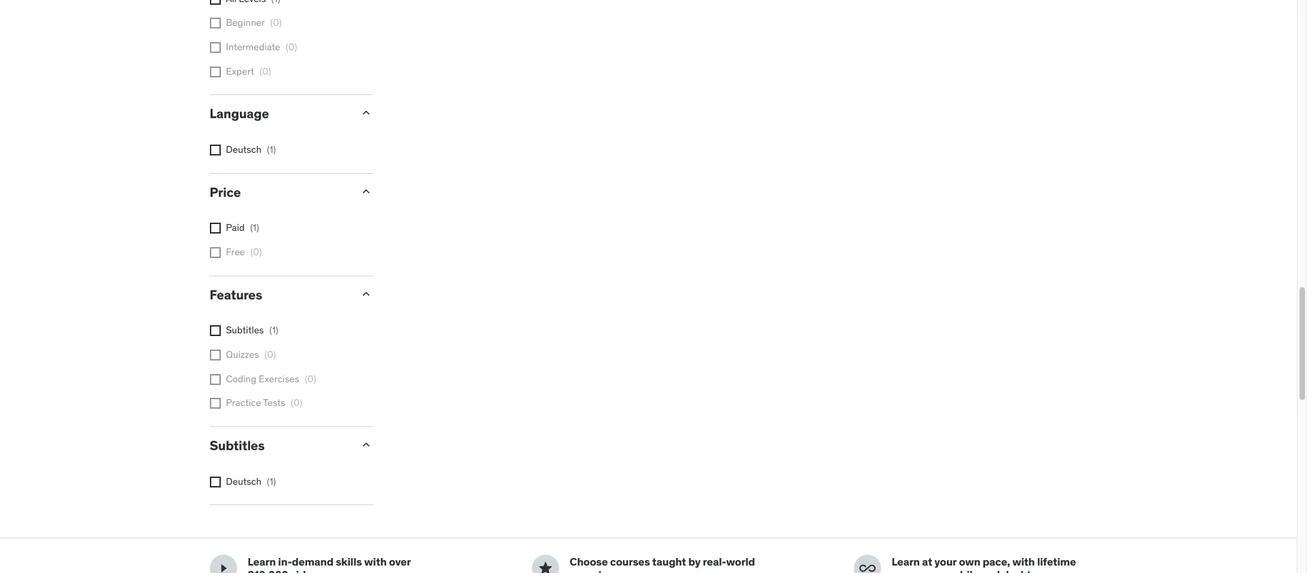 Task type: locate. For each thing, give the bounding box(es) containing it.
(0) right intermediate
[[286, 41, 297, 53]]

1 with from the left
[[364, 555, 387, 569]]

0 vertical spatial subtitles
[[226, 324, 264, 337]]

medium image left access
[[859, 561, 876, 574]]

practice
[[226, 397, 261, 409]]

2 xsmall image from the top
[[210, 18, 221, 29]]

1 deutsch from the top
[[226, 143, 262, 156]]

2 small image from the top
[[359, 185, 373, 198]]

2 with from the left
[[1013, 555, 1035, 569]]

(1) down language dropdown button
[[267, 143, 276, 156]]

intermediate (0)
[[226, 41, 297, 53]]

pace,
[[983, 555, 1010, 569]]

0 vertical spatial deutsch (1)
[[226, 143, 276, 156]]

world
[[726, 555, 755, 569]]

subtitles for subtitles (1)
[[226, 324, 264, 337]]

demand
[[292, 555, 334, 569]]

learn inside learn in-demand skills with over 210,000 video courses
[[248, 555, 276, 569]]

2 vertical spatial small image
[[359, 287, 373, 301]]

1 vertical spatial subtitles
[[210, 437, 265, 454]]

own
[[959, 555, 981, 569]]

(0) for quizzes (0)
[[265, 349, 276, 361]]

xsmall image
[[210, 145, 221, 156], [210, 223, 221, 234], [210, 247, 221, 258], [210, 326, 221, 337], [210, 350, 221, 361], [210, 398, 221, 409]]

learn for learn at your own pace, with lifetime access on mobile and desktop
[[892, 555, 920, 569]]

deutsch down language
[[226, 143, 262, 156]]

(0) for beginner (0)
[[270, 17, 282, 29]]

subtitles (1)
[[226, 324, 279, 337]]

6 xsmall image from the top
[[210, 398, 221, 409]]

(1) right paid
[[250, 222, 259, 234]]

deutsch (1) down the subtitles dropdown button
[[226, 475, 276, 488]]

with
[[364, 555, 387, 569], [1013, 555, 1035, 569]]

small image
[[359, 106, 373, 120], [359, 185, 373, 198], [359, 287, 373, 301]]

1 learn from the left
[[248, 555, 276, 569]]

4 xsmall image from the top
[[210, 326, 221, 337]]

1 medium image from the left
[[215, 561, 231, 574]]

deutsch (1) for subtitles
[[226, 475, 276, 488]]

(0)
[[270, 17, 282, 29], [286, 41, 297, 53], [260, 65, 271, 77], [250, 246, 262, 258], [265, 349, 276, 361], [305, 373, 316, 385], [291, 397, 302, 409]]

1 xsmall image from the top
[[210, 145, 221, 156]]

medium image for choose courses taught by real-world experts
[[537, 561, 554, 574]]

deutsch down the subtitles dropdown button
[[226, 475, 262, 488]]

with inside learn in-demand skills with over 210,000 video courses
[[364, 555, 387, 569]]

0 vertical spatial deutsch
[[226, 143, 262, 156]]

xsmall image
[[210, 0, 221, 5], [210, 18, 221, 29], [210, 42, 221, 53], [210, 66, 221, 77], [210, 374, 221, 385], [210, 477, 221, 488]]

deutsch
[[226, 143, 262, 156], [226, 475, 262, 488]]

xsmall image up price
[[210, 145, 221, 156]]

2 medium image from the left
[[537, 561, 554, 574]]

1 horizontal spatial learn
[[892, 555, 920, 569]]

1 deutsch (1) from the top
[[226, 143, 276, 156]]

subtitles down practice
[[210, 437, 265, 454]]

6 xsmall image from the top
[[210, 477, 221, 488]]

paid
[[226, 222, 245, 234]]

5 xsmall image from the top
[[210, 374, 221, 385]]

1 vertical spatial deutsch (1)
[[226, 475, 276, 488]]

xsmall image for expert
[[210, 66, 221, 77]]

language
[[210, 105, 269, 122]]

(0) up coding exercises (0)
[[265, 349, 276, 361]]

deutsch (1) down language
[[226, 143, 276, 156]]

learn
[[248, 555, 276, 569], [892, 555, 920, 569]]

and
[[981, 568, 1000, 574]]

(1)
[[267, 143, 276, 156], [250, 222, 259, 234], [269, 324, 279, 337], [267, 475, 276, 488]]

xsmall image left the subtitles (1)
[[210, 326, 221, 337]]

xsmall image for deutsch
[[210, 477, 221, 488]]

xsmall image left practice
[[210, 398, 221, 409]]

expert (0)
[[226, 65, 271, 77]]

coding
[[226, 373, 256, 385]]

5 xsmall image from the top
[[210, 350, 221, 361]]

3 xsmall image from the top
[[210, 247, 221, 258]]

1 vertical spatial deutsch
[[226, 475, 262, 488]]

0 horizontal spatial medium image
[[215, 561, 231, 574]]

price button
[[210, 184, 348, 200]]

medium image for learn at your own pace, with lifetime access on mobile and desktop
[[859, 561, 876, 574]]

0 horizontal spatial learn
[[248, 555, 276, 569]]

courses
[[610, 555, 650, 569], [321, 568, 360, 574]]

1 horizontal spatial with
[[1013, 555, 1035, 569]]

small image for language
[[359, 106, 373, 120]]

deutsch for language
[[226, 143, 262, 156]]

deutsch (1)
[[226, 143, 276, 156], [226, 475, 276, 488]]

2 xsmall image from the top
[[210, 223, 221, 234]]

in-
[[278, 555, 292, 569]]

with inside learn at your own pace, with lifetime access on mobile and desktop
[[1013, 555, 1035, 569]]

learn left in-
[[248, 555, 276, 569]]

2 horizontal spatial medium image
[[859, 561, 876, 574]]

1 horizontal spatial medium image
[[537, 561, 554, 574]]

2 learn from the left
[[892, 555, 920, 569]]

learn left at
[[892, 555, 920, 569]]

2 deutsch (1) from the top
[[226, 475, 276, 488]]

with right "pace,"
[[1013, 555, 1035, 569]]

quizzes (0)
[[226, 349, 276, 361]]

(1) down the subtitles dropdown button
[[267, 475, 276, 488]]

2 deutsch from the top
[[226, 475, 262, 488]]

1 horizontal spatial courses
[[610, 555, 650, 569]]

4 xsmall image from the top
[[210, 66, 221, 77]]

lifetime
[[1037, 555, 1076, 569]]

medium image left 210,000
[[215, 561, 231, 574]]

1 small image from the top
[[359, 106, 373, 120]]

(0) up intermediate (0)
[[270, 17, 282, 29]]

1 xsmall image from the top
[[210, 0, 221, 5]]

small image for features
[[359, 287, 373, 301]]

(0) for expert (0)
[[260, 65, 271, 77]]

3 xsmall image from the top
[[210, 42, 221, 53]]

practice tests (0)
[[226, 397, 302, 409]]

0 vertical spatial small image
[[359, 106, 373, 120]]

0 horizontal spatial courses
[[321, 568, 360, 574]]

courses left "taught"
[[610, 555, 650, 569]]

paid (1)
[[226, 222, 259, 234]]

(0) right exercises at the bottom of page
[[305, 373, 316, 385]]

xsmall image for intermediate
[[210, 42, 221, 53]]

intermediate
[[226, 41, 280, 53]]

0 horizontal spatial with
[[364, 555, 387, 569]]

expert
[[226, 65, 254, 77]]

medium image
[[215, 561, 231, 574], [537, 561, 554, 574], [859, 561, 876, 574]]

3 medium image from the left
[[859, 561, 876, 574]]

quizzes
[[226, 349, 259, 361]]

(1) up quizzes (0)
[[269, 324, 279, 337]]

mobile
[[944, 568, 979, 574]]

learn inside learn at your own pace, with lifetime access on mobile and desktop
[[892, 555, 920, 569]]

desktop
[[1003, 568, 1044, 574]]

video
[[291, 568, 318, 574]]

xsmall image left paid
[[210, 223, 221, 234]]

1 vertical spatial small image
[[359, 185, 373, 198]]

subtitles
[[226, 324, 264, 337], [210, 437, 265, 454]]

(0) right free on the left of the page
[[250, 246, 262, 258]]

over
[[389, 555, 411, 569]]

your
[[935, 555, 957, 569]]

xsmall image left free on the left of the page
[[210, 247, 221, 258]]

with left over
[[364, 555, 387, 569]]

(0) down intermediate (0)
[[260, 65, 271, 77]]

subtitles for subtitles
[[210, 437, 265, 454]]

courses right video at the left bottom
[[321, 568, 360, 574]]

xsmall image left quizzes
[[210, 350, 221, 361]]

coding exercises (0)
[[226, 373, 316, 385]]

subtitles up quizzes
[[226, 324, 264, 337]]

learn in-demand skills with over 210,000 video courses
[[248, 555, 411, 574]]

medium image left "experts"
[[537, 561, 554, 574]]

3 small image from the top
[[359, 287, 373, 301]]



Task type: describe. For each thing, give the bounding box(es) containing it.
free (0)
[[226, 246, 262, 258]]

deutsch (1) for language
[[226, 143, 276, 156]]

price
[[210, 184, 241, 200]]

xsmall image for subtitles
[[210, 326, 221, 337]]

access
[[892, 568, 927, 574]]

(0) for free (0)
[[250, 246, 262, 258]]

xsmall image for beginner
[[210, 18, 221, 29]]

tests
[[263, 397, 285, 409]]

xsmall image for free
[[210, 247, 221, 258]]

beginner
[[226, 17, 265, 29]]

xsmall image for deutsch
[[210, 145, 221, 156]]

experts
[[570, 568, 608, 574]]

xsmall image for paid
[[210, 223, 221, 234]]

by
[[689, 555, 701, 569]]

(0) for intermediate (0)
[[286, 41, 297, 53]]

taught
[[652, 555, 686, 569]]

language button
[[210, 105, 348, 122]]

on
[[929, 568, 942, 574]]

subtitles button
[[210, 437, 348, 454]]

210,000
[[248, 568, 288, 574]]

deutsch for subtitles
[[226, 475, 262, 488]]

exercises
[[259, 373, 299, 385]]

free
[[226, 246, 245, 258]]

medium image for learn in-demand skills with over 210,000 video courses
[[215, 561, 231, 574]]

courses inside learn in-demand skills with over 210,000 video courses
[[321, 568, 360, 574]]

learn at your own pace, with lifetime access on mobile and desktop
[[892, 555, 1076, 574]]

features button
[[210, 286, 348, 303]]

(0) right tests
[[291, 397, 302, 409]]

xsmall image for quizzes
[[210, 350, 221, 361]]

features
[[210, 286, 262, 303]]

skills
[[336, 555, 362, 569]]

courses inside choose courses taught by real-world experts
[[610, 555, 650, 569]]

xsmall image for practice
[[210, 398, 221, 409]]

choose
[[570, 555, 608, 569]]

beginner (0)
[[226, 17, 282, 29]]

choose courses taught by real-world experts
[[570, 555, 755, 574]]

learn for learn in-demand skills with over 210,000 video courses
[[248, 555, 276, 569]]

xsmall image for coding
[[210, 374, 221, 385]]

small image
[[359, 438, 373, 452]]

real-
[[703, 555, 726, 569]]

small image for price
[[359, 185, 373, 198]]

at
[[922, 555, 933, 569]]



Task type: vqa. For each thing, say whether or not it's contained in the screenshot.
left with
yes



